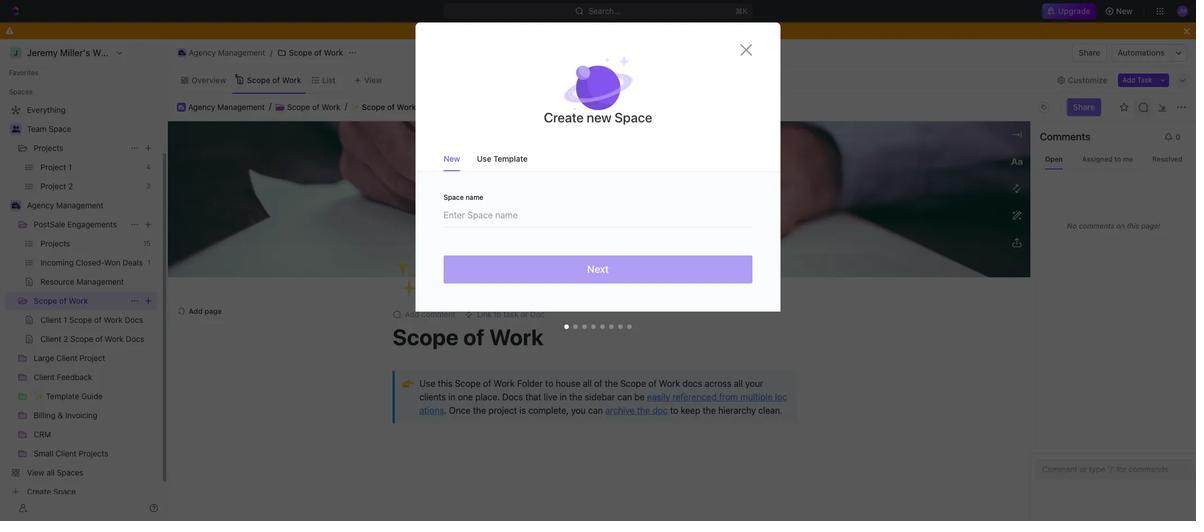 Task type: locate. For each thing, give the bounding box(es) containing it.
Enter Space na﻿me text field
[[444, 201, 753, 227]]

1 horizontal spatial this
[[704, 26, 718, 35]]

0 horizontal spatial add
[[189, 307, 203, 316]]

you down use this scope of work folder to house all of the scope of work docs across all your clients in one place. docs that live in the sidebar can be
[[571, 406, 586, 416]]

0 horizontal spatial can
[[589, 406, 603, 416]]

1 vertical spatial can
[[589, 406, 603, 416]]

new button
[[1101, 2, 1140, 20]]

on
[[1117, 221, 1126, 230]]

.
[[444, 406, 447, 416]]

share up customize on the right
[[1079, 48, 1101, 57]]

agency up postsale
[[27, 201, 54, 210]]

use inside create new space dialog
[[477, 154, 492, 164]]

agency
[[189, 48, 216, 57], [188, 102, 215, 112], [27, 201, 54, 210]]

0 horizontal spatial this
[[438, 379, 453, 389]]

0 horizontal spatial business time image
[[12, 202, 20, 209]]

0 horizontal spatial all
[[583, 379, 592, 389]]

hide
[[685, 26, 702, 35]]

1 horizontal spatial you
[[571, 406, 586, 416]]

new up automations
[[1117, 6, 1133, 16]]

do
[[479, 26, 490, 35]]

page!
[[1142, 221, 1161, 230]]

scope
[[289, 48, 312, 57], [247, 75, 271, 85], [287, 102, 310, 112], [362, 102, 385, 112], [34, 296, 57, 306], [393, 324, 459, 350], [455, 379, 481, 389], [621, 379, 646, 389]]

docs
[[502, 392, 523, 403]]

0 vertical spatial can
[[618, 392, 632, 403]]

agency right business time icon
[[188, 102, 215, 112]]

from
[[720, 392, 738, 403]]

use this scope of work folder to house all of the scope of work docs across all your clients in one place. docs that live in the sidebar can be
[[420, 379, 766, 403]]

in right live
[[560, 392, 567, 403]]

across
[[705, 379, 732, 389]]

the right keep
[[703, 406, 716, 416]]

agency management link for the bottom business time image
[[27, 197, 155, 215]]

0 vertical spatial agency
[[189, 48, 216, 57]]

space up projects
[[49, 124, 71, 134]]

1 vertical spatial agency management
[[188, 102, 265, 112]]

0 vertical spatial this
[[704, 26, 718, 35]]

house
[[556, 379, 581, 389]]

user group image
[[12, 126, 20, 133]]

✨
[[351, 103, 360, 112]]

scope inside tree
[[34, 296, 57, 306]]

template
[[494, 154, 528, 164]]

1 all from the left
[[583, 379, 592, 389]]

0 vertical spatial use
[[477, 154, 492, 164]]

agency up overview
[[189, 48, 216, 57]]

2 vertical spatial agency
[[27, 201, 54, 210]]

the up sidebar
[[605, 379, 618, 389]]

comments
[[1079, 221, 1115, 230]]

no comments on this page!
[[1068, 221, 1161, 230]]

this
[[704, 26, 718, 35], [1128, 221, 1140, 230], [438, 379, 453, 389]]

1 horizontal spatial new
[[1117, 6, 1133, 16]]

business time image
[[179, 50, 186, 56], [12, 202, 20, 209]]

automations button
[[1113, 44, 1171, 61]]

you right do
[[492, 26, 505, 35]]

loc
[[776, 392, 788, 403]]

to right "doc"
[[671, 406, 679, 416]]

can down sidebar
[[589, 406, 603, 416]]

postsale engagements
[[34, 220, 117, 229]]

agency management link down overview
[[188, 102, 265, 112]]

add page
[[189, 307, 222, 316]]

space
[[615, 110, 653, 125], [49, 124, 71, 134], [444, 193, 464, 202]]

0 vertical spatial management
[[218, 48, 265, 57]]

to up live
[[546, 379, 554, 389]]

the down be
[[637, 406, 651, 416]]

new up space name
[[444, 154, 460, 164]]

use for 👉
[[420, 379, 436, 389]]

open
[[1046, 155, 1063, 164]]

automations
[[1118, 48, 1165, 57]]

0 horizontal spatial new
[[444, 154, 460, 164]]

space right new
[[615, 110, 653, 125]]

0 vertical spatial business time image
[[179, 50, 186, 56]]

1 vertical spatial new
[[444, 154, 460, 164]]

2 vertical spatial management
[[56, 201, 104, 210]]

favorites button
[[4, 66, 43, 80]]

1 vertical spatial use
[[420, 379, 436, 389]]

to
[[527, 26, 535, 35], [1115, 155, 1122, 164], [546, 379, 554, 389], [671, 406, 679, 416]]

use inside use this scope of work folder to house all of the scope of work docs across all your clients in one place. docs that live in the sidebar can be
[[420, 379, 436, 389]]

all
[[583, 379, 592, 389], [734, 379, 743, 389]]

0 vertical spatial agency management
[[189, 48, 265, 57]]

agency management up postsale engagements
[[27, 201, 104, 210]]

add left task
[[1123, 76, 1136, 84]]

folder
[[517, 379, 543, 389]]

agency management link up engagements at the left of the page
[[27, 197, 155, 215]]

tree containing team space
[[4, 101, 157, 501]]

add for add comment
[[405, 310, 420, 319]]

once
[[449, 406, 471, 416]]

0 horizontal spatial space
[[49, 124, 71, 134]]

use
[[477, 154, 492, 164], [420, 379, 436, 389]]

business time image
[[179, 105, 184, 109]]

customize
[[1069, 75, 1108, 85]]

clean.
[[759, 406, 783, 416]]

space name
[[444, 193, 484, 202]]

management
[[218, 48, 265, 57], [217, 102, 265, 112], [56, 201, 104, 210]]

add task
[[1123, 76, 1153, 84]]

page
[[205, 307, 222, 316]]

list link
[[320, 72, 336, 88]]

1 vertical spatial agency management link
[[188, 102, 265, 112]]

agency management link for business time icon
[[188, 102, 265, 112]]

agency management link inside tree
[[27, 197, 155, 215]]

add left comment
[[405, 310, 420, 319]]

0 horizontal spatial in
[[449, 392, 456, 403]]

0 vertical spatial you
[[492, 26, 505, 35]]

1 horizontal spatial business time image
[[179, 50, 186, 56]]

use up "clients"
[[420, 379, 436, 389]]

0 horizontal spatial use
[[420, 379, 436, 389]]

0 vertical spatial share
[[1079, 48, 1101, 57]]

2 horizontal spatial this
[[1128, 221, 1140, 230]]

agency management link up overview
[[175, 46, 268, 60]]

scope of work link
[[275, 46, 346, 60], [245, 72, 302, 88], [287, 102, 341, 112], [34, 292, 126, 310]]

to left the me
[[1115, 155, 1122, 164]]

1 horizontal spatial add
[[405, 310, 420, 319]]

1 horizontal spatial all
[[734, 379, 743, 389]]

1 horizontal spatial use
[[477, 154, 492, 164]]

add
[[1123, 76, 1136, 84], [189, 307, 203, 316], [405, 310, 420, 319]]

add for add page
[[189, 307, 203, 316]]

/
[[270, 48, 273, 57]]

0 vertical spatial new
[[1117, 6, 1133, 16]]

this up "clients"
[[438, 379, 453, 389]]

of
[[314, 48, 322, 57], [273, 75, 280, 85], [312, 102, 320, 112], [387, 102, 395, 112], [59, 296, 67, 306], [464, 324, 485, 350], [483, 379, 492, 389], [595, 379, 603, 389], [649, 379, 657, 389]]

team space
[[27, 124, 71, 134]]

create new space dialog
[[416, 22, 781, 340]]

share down the customize button in the right top of the page
[[1074, 102, 1096, 112]]

work
[[324, 48, 343, 57], [282, 75, 302, 85], [322, 102, 341, 112], [397, 102, 416, 112], [69, 296, 88, 306], [490, 324, 544, 350], [494, 379, 515, 389], [659, 379, 681, 389]]

1 horizontal spatial space
[[444, 193, 464, 202]]

⌘k
[[736, 6, 748, 16]]

enable
[[537, 26, 562, 35]]

2 vertical spatial this
[[438, 379, 453, 389]]

this right hide
[[704, 26, 718, 35]]

agency management
[[189, 48, 265, 57], [188, 102, 265, 112], [27, 201, 104, 210]]

2 horizontal spatial add
[[1123, 76, 1136, 84]]

2 vertical spatial agency management link
[[27, 197, 155, 215]]

docs
[[683, 379, 703, 389]]

agency management up overview
[[189, 48, 265, 57]]

add task button
[[1119, 73, 1157, 87]]

engagements
[[67, 220, 117, 229]]

0 vertical spatial agency management link
[[175, 46, 268, 60]]

agency management down overview
[[188, 102, 265, 112]]

can
[[618, 392, 632, 403], [589, 406, 603, 416]]

management up 'postsale engagements' link
[[56, 201, 104, 210]]

1 horizontal spatial can
[[618, 392, 632, 403]]

all left your
[[734, 379, 743, 389]]

can up "archive"
[[618, 392, 632, 403]]

space left name
[[444, 193, 464, 202]]

1 horizontal spatial in
[[560, 392, 567, 403]]

spaces
[[9, 88, 33, 96]]

management left /
[[218, 48, 265, 57]]

enable
[[654, 26, 679, 35]]

use left template
[[477, 154, 492, 164]]

agency management link
[[175, 46, 268, 60], [188, 102, 265, 112], [27, 197, 155, 215]]

agency inside sidebar navigation
[[27, 201, 54, 210]]

1 vertical spatial agency
[[188, 102, 215, 112]]

add left page
[[189, 307, 203, 316]]

this right on
[[1128, 221, 1140, 230]]

add inside add task button
[[1123, 76, 1136, 84]]

create new space
[[544, 110, 653, 125]]

tree inside sidebar navigation
[[4, 101, 157, 501]]

in
[[449, 392, 456, 403], [560, 392, 567, 403]]

agency management inside tree
[[27, 201, 104, 210]]

management down overview
[[217, 102, 265, 112]]

tree
[[4, 101, 157, 501]]

resolved
[[1153, 155, 1183, 164]]

sidebar
[[585, 392, 615, 403]]

2 vertical spatial agency management
[[27, 201, 104, 210]]

new
[[1117, 6, 1133, 16], [444, 154, 460, 164]]

all up sidebar
[[583, 379, 592, 389]]

this inside use this scope of work folder to house all of the scope of work docs across all your clients in one place. docs that live in the sidebar can be
[[438, 379, 453, 389]]

in left one on the bottom of the page
[[449, 392, 456, 403]]

search...
[[589, 6, 621, 16]]



Task type: describe. For each thing, give the bounding box(es) containing it.
want
[[507, 26, 525, 35]]

referenced
[[673, 392, 717, 403]]

customize button
[[1054, 72, 1111, 88]]

easily referenced from multiple loc ations
[[420, 392, 788, 416]]

use for new
[[477, 154, 492, 164]]

0 horizontal spatial you
[[492, 26, 505, 35]]

2 in from the left
[[560, 392, 567, 403]]

is
[[520, 406, 526, 416]]

live
[[544, 392, 558, 403]]

archive
[[606, 406, 635, 416]]

new
[[587, 110, 612, 125]]

me
[[1124, 155, 1134, 164]]

one
[[458, 392, 473, 403]]

1 vertical spatial share
[[1074, 102, 1096, 112]]

archive the doc link
[[606, 406, 668, 416]]

share inside button
[[1079, 48, 1101, 57]]

easily
[[647, 392, 671, 403]]

space inside tree
[[49, 124, 71, 134]]

postsale
[[34, 220, 65, 229]]

to right want
[[527, 26, 535, 35]]

no
[[1068, 221, 1077, 230]]

next
[[588, 264, 609, 275]]

task
[[1138, 76, 1153, 84]]

multiple
[[741, 392, 773, 403]]

place.
[[476, 392, 500, 403]]

✨ scope of work
[[351, 102, 416, 112]]

complete,
[[529, 406, 569, 416]]

upgrade
[[1059, 6, 1091, 16]]

scope of work inside sidebar navigation
[[34, 296, 88, 306]]

name
[[466, 193, 484, 202]]

1 vertical spatial management
[[217, 102, 265, 112]]

postsale engagements link
[[34, 216, 126, 234]]

ations
[[420, 406, 444, 416]]

upgrade link
[[1043, 3, 1097, 19]]

1 vertical spatial this
[[1128, 221, 1140, 230]]

do you want to enable browser notifications? enable hide this
[[479, 26, 718, 35]]

comments
[[1041, 131, 1091, 143]]

notifications?
[[596, 26, 646, 35]]

the down house
[[570, 392, 583, 403]]

work inside tree
[[69, 296, 88, 306]]

2 horizontal spatial space
[[615, 110, 653, 125]]

clients
[[420, 392, 446, 403]]

project
[[489, 406, 517, 416]]

sidebar navigation
[[0, 39, 168, 521]]

your
[[746, 379, 764, 389]]

hierarchy
[[719, 406, 756, 416]]

of inside tree
[[59, 296, 67, 306]]

doc
[[653, 406, 668, 416]]

to inside use this scope of work folder to house all of the scope of work docs across all your clients in one place. docs that live in the sidebar can be
[[546, 379, 554, 389]]

assigned to me
[[1083, 155, 1134, 164]]

2 all from the left
[[734, 379, 743, 389]]

add comment
[[405, 310, 456, 319]]

share button
[[1073, 44, 1108, 62]]

overview link
[[189, 72, 226, 88]]

next button
[[444, 256, 753, 284]]

browser
[[564, 26, 594, 35]]

new inside button
[[1117, 6, 1133, 16]]

favorites
[[9, 69, 39, 77]]

easily referenced from multiple loc ations link
[[420, 392, 788, 416]]

projects
[[34, 143, 63, 153]]

1 vertical spatial you
[[571, 406, 586, 416]]

management inside sidebar navigation
[[56, 201, 104, 210]]

assigned
[[1083, 155, 1113, 164]]

can inside use this scope of work folder to house all of the scope of work docs across all your clients in one place. docs that live in the sidebar can be
[[618, 392, 632, 403]]

be
[[635, 392, 645, 403]]

. once the project is complete, you can archive the doc to keep the hierarchy clean.
[[444, 406, 783, 416]]

comment
[[422, 310, 456, 319]]

that
[[526, 392, 542, 403]]

team space link
[[27, 120, 155, 138]]

add for add task
[[1123, 76, 1136, 84]]

👉
[[402, 378, 414, 390]]

use template
[[477, 154, 528, 164]]

create
[[544, 110, 584, 125]]

projects link
[[34, 139, 126, 157]]

new inside dialog
[[444, 154, 460, 164]]

keep
[[681, 406, 701, 416]]

the down place.
[[473, 406, 486, 416]]

1 in from the left
[[449, 392, 456, 403]]

overview
[[192, 75, 226, 85]]

1 vertical spatial business time image
[[12, 202, 20, 209]]

team
[[27, 124, 47, 134]]

list
[[322, 75, 336, 85]]



Task type: vqa. For each thing, say whether or not it's contained in the screenshot.
THE SEARCH...
yes



